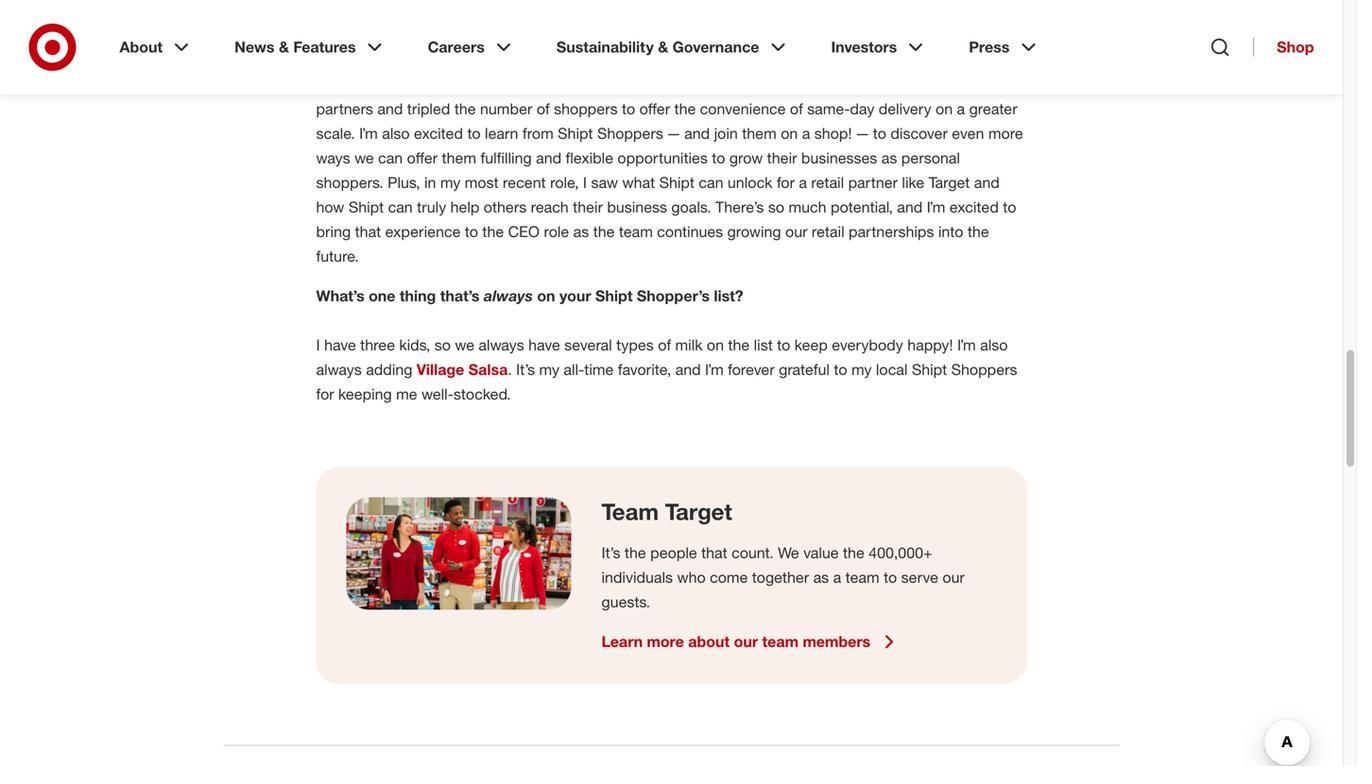 Task type: describe. For each thing, give the bounding box(es) containing it.
phenomenal
[[454, 51, 538, 69]]

0 horizontal spatial as
[[573, 223, 589, 241]]

and left join
[[684, 124, 710, 143]]

it's the people that count. we value the 400,000+ individuals who come together as a team to serve our guests.
[[602, 544, 965, 611]]

thing
[[400, 287, 436, 305]]

on left your
[[537, 287, 555, 305]]

learn more about our team members link
[[602, 631, 901, 654]]

village salsa link
[[417, 361, 508, 379]]

stocked.
[[454, 385, 511, 404]]

i'm inside . it's my all-time favorite, and i'm forever grateful to my local shipt shoppers for keeping me well-stocked.
[[705, 361, 724, 379]]

your
[[559, 287, 591, 305]]

the up it's
[[428, 51, 449, 69]]

& for features
[[279, 38, 289, 56]]

ceo
[[508, 223, 540, 241]]

opportunities
[[618, 149, 708, 167]]

1 vertical spatial offer
[[407, 149, 438, 167]]

into
[[938, 223, 963, 241]]

shoppers inside getting to know the phenomenal shipt team. just look at the incredible growth they've cultivated in just a few short years — it's nothing short of amazing. they've entered new communities, grown their retail partners and tripled the number of shoppers to offer the convenience of same-day delivery on a greater scale. i'm also excited to learn from shipt shoppers — and join them on a shop! — to discover even more ways we can offer them fulfilling and flexible opportunities to grow their businesses as personal shoppers. plus, in my most recent role, i saw what shipt can unlock for a retail partner like target and how shipt can truly help others reach their business goals. there's so much potential, and i'm excited to bring that experience to the ceo role as the team continues growing our retail partnerships into the future.
[[597, 124, 663, 143]]

0 horizontal spatial excited
[[414, 124, 463, 143]]

of up from on the top of the page
[[537, 100, 550, 118]]

village
[[417, 361, 464, 379]]

together
[[752, 568, 809, 587]]

about link
[[106, 23, 206, 72]]

0 horizontal spatial —
[[424, 75, 437, 94]]

0 vertical spatial retail
[[959, 75, 992, 94]]

shopper's
[[637, 287, 710, 305]]

value
[[803, 544, 839, 562]]

of inside i have three kids, so we always have several types of milk on the list to keep everybody happy! i'm also always adding
[[658, 336, 671, 354]]

help
[[450, 198, 479, 216]]

and down years
[[377, 100, 403, 118]]

people
[[650, 544, 697, 562]]

on inside i have three kids, so we always have several types of milk on the list to keep everybody happy! i'm also always adding
[[707, 336, 724, 354]]

what's one thing that's always on your shipt shopper's list?
[[316, 287, 744, 305]]

convenience
[[700, 100, 786, 118]]

team inside learn more about our team members link
[[762, 633, 799, 651]]

just
[[990, 51, 1014, 69]]

milk
[[675, 336, 703, 354]]

look
[[656, 51, 684, 69]]

shipt down shoppers.
[[349, 198, 384, 216]]

and inside . it's my all-time favorite, and i'm forever grateful to my local shipt shoppers for keeping me well-stocked.
[[675, 361, 701, 379]]

list?
[[714, 287, 744, 305]]

list
[[754, 336, 773, 354]]

role
[[544, 223, 569, 241]]

2 vertical spatial can
[[388, 198, 413, 216]]

0 vertical spatial their
[[924, 75, 955, 94]]

0 vertical spatial always
[[484, 287, 533, 305]]

for inside getting to know the phenomenal shipt team. just look at the incredible growth they've cultivated in just a few short years — it's nothing short of amazing. they've entered new communities, grown their retail partners and tripled the number of shoppers to offer the convenience of same-day delivery on a greater scale. i'm also excited to learn from shipt shoppers — and join them on a shop! — to discover even more ways we can offer them fulfilling and flexible opportunities to grow their businesses as personal shoppers. plus, in my most recent role, i saw what shipt can unlock for a retail partner like target and how shipt can truly help others reach their business goals. there's so much potential, and i'm excited to bring that experience to the ceo role as the team continues growing our retail partnerships into the future.
[[777, 173, 795, 192]]

bring
[[316, 223, 351, 241]]

2 vertical spatial retail
[[812, 223, 845, 241]]

all-
[[564, 361, 584, 379]]

learn more about our team members
[[602, 633, 871, 651]]

there's
[[715, 198, 764, 216]]

team.
[[581, 51, 619, 69]]

2 have from the left
[[528, 336, 560, 354]]

target inside getting to know the phenomenal shipt team. just look at the incredible growth they've cultivated in just a few short years — it's nothing short of amazing. they've entered new communities, grown their retail partners and tripled the number of shoppers to offer the convenience of same-day delivery on a greater scale. i'm also excited to learn from shipt shoppers — and join them on a shop! — to discover even more ways we can offer them fulfilling and flexible opportunities to grow their businesses as personal shoppers. plus, in my most recent role, i saw what shipt can unlock for a retail partner like target and how shipt can truly help others reach their business goals. there's so much potential, and i'm excited to bring that experience to the ceo role as the team continues growing our retail partnerships into the future.
[[929, 173, 970, 192]]

even
[[952, 124, 984, 143]]

of left same-
[[790, 100, 803, 118]]

1 horizontal spatial offer
[[639, 100, 670, 118]]

so inside getting to know the phenomenal shipt team. just look at the incredible growth they've cultivated in just a few short years — it's nothing short of amazing. they've entered new communities, grown their retail partners and tripled the number of shoppers to offer the convenience of same-day delivery on a greater scale. i'm also excited to learn from shipt shoppers — and join them on a shop! — to discover even more ways we can offer them fulfilling and flexible opportunities to grow their businesses as personal shoppers. plus, in my most recent role, i saw what shipt can unlock for a retail partner like target and how shipt can truly help others reach their business goals. there's so much potential, and i'm excited to bring that experience to the ceo role as the team continues growing our retail partnerships into the future.
[[768, 198, 784, 216]]

team inside getting to know the phenomenal shipt team. just look at the incredible growth they've cultivated in just a few short years — it's nothing short of amazing. they've entered new communities, grown their retail partners and tripled the number of shoppers to offer the convenience of same-day delivery on a greater scale. i'm also excited to learn from shipt shoppers — and join them on a shop! — to discover even more ways we can offer them fulfilling and flexible opportunities to grow their businesses as personal shoppers. plus, in my most recent role, i saw what shipt can unlock for a retail partner like target and how shipt can truly help others reach their business goals. there's so much potential, and i'm excited to bring that experience to the ceo role as the team continues growing our retail partnerships into the future.
[[619, 223, 653, 241]]

types
[[616, 336, 654, 354]]

guests.
[[602, 593, 650, 611]]

scale.
[[316, 124, 355, 143]]

news & features
[[235, 38, 356, 56]]

0 horizontal spatial them
[[442, 149, 476, 167]]

1 horizontal spatial —
[[667, 124, 680, 143]]

three
[[360, 336, 395, 354]]

experience
[[385, 223, 461, 241]]

2 horizontal spatial my
[[851, 361, 872, 379]]

400,000+
[[869, 544, 932, 562]]

keep
[[795, 336, 828, 354]]

salsa
[[468, 361, 508, 379]]

2 horizontal spatial —
[[856, 124, 869, 143]]

the down they've
[[674, 100, 696, 118]]

so inside i have three kids, so we always have several types of milk on the list to keep everybody happy! i'm also always adding
[[435, 336, 451, 354]]

shoppers
[[554, 100, 618, 118]]

cultivated
[[904, 51, 970, 69]]

delivery
[[879, 100, 931, 118]]

discover
[[891, 124, 948, 143]]

incredible
[[731, 51, 798, 69]]

our inside getting to know the phenomenal shipt team. just look at the incredible growth they've cultivated in just a few short years — it's nothing short of amazing. they've entered new communities, grown their retail partners and tripled the number of shoppers to offer the convenience of same-day delivery on a greater scale. i'm also excited to learn from shipt shoppers — and join them on a shop! — to discover even more ways we can offer them fulfilling and flexible opportunities to grow their businesses as personal shoppers. plus, in my most recent role, i saw what shipt can unlock for a retail partner like target and how shipt can truly help others reach their business goals. there's so much potential, and i'm excited to bring that experience to the ceo role as the team continues growing our retail partnerships into the future.
[[785, 223, 808, 241]]

1 short from the left
[[344, 75, 379, 94]]

truly
[[417, 198, 446, 216]]

0 horizontal spatial more
[[647, 633, 684, 651]]

recent
[[503, 173, 546, 192]]

as inside it's the people that count. we value the 400,000+ individuals who come together as a team to serve our guests.
[[813, 568, 829, 587]]

it's
[[441, 75, 459, 94]]

investors link
[[818, 23, 941, 72]]

continues
[[657, 223, 723, 241]]

communities,
[[784, 75, 874, 94]]

i'm up into in the right top of the page
[[927, 198, 945, 216]]

team
[[602, 498, 659, 525]]

1 vertical spatial in
[[424, 173, 436, 192]]

grown
[[878, 75, 920, 94]]

i inside i have three kids, so we always have several types of milk on the list to keep everybody happy! i'm also always adding
[[316, 336, 320, 354]]

. it's my all-time favorite, and i'm forever grateful to my local shipt shoppers for keeping me well-stocked.
[[316, 361, 1017, 404]]

shop link
[[1253, 38, 1314, 57]]

2 vertical spatial always
[[316, 361, 362, 379]]

the right at at the top
[[706, 51, 727, 69]]

plus,
[[388, 173, 420, 192]]

shoppers.
[[316, 173, 383, 192]]

our inside learn more about our team members link
[[734, 633, 758, 651]]

growth
[[802, 51, 848, 69]]

happy!
[[908, 336, 953, 354]]

reach
[[531, 198, 569, 216]]

it's inside it's the people that count. we value the 400,000+ individuals who come together as a team to serve our guests.
[[602, 544, 620, 562]]

shipt inside . it's my all-time favorite, and i'm forever grateful to my local shipt shoppers for keeping me well-stocked.
[[912, 361, 947, 379]]

nothing
[[464, 75, 514, 94]]

who
[[677, 568, 706, 587]]

0 vertical spatial can
[[378, 149, 403, 167]]

goals.
[[671, 198, 711, 216]]

& for governance
[[658, 38, 668, 56]]

adding
[[366, 361, 412, 379]]

me
[[396, 385, 417, 404]]

and down even
[[974, 173, 1000, 192]]

i have three kids, so we always have several types of milk on the list to keep everybody happy! i'm also always adding
[[316, 336, 1008, 379]]

local
[[876, 361, 908, 379]]

the inside i have three kids, so we always have several types of milk on the list to keep everybody happy! i'm also always adding
[[728, 336, 750, 354]]

partner
[[848, 173, 898, 192]]

shoppers inside . it's my all-time favorite, and i'm forever grateful to my local shipt shoppers for keeping me well-stocked.
[[951, 361, 1017, 379]]



Task type: vqa. For each thing, say whether or not it's contained in the screenshot.
"same:" to the bottom
no



Task type: locate. For each thing, give the bounding box(es) containing it.
their down the saw
[[573, 198, 603, 216]]

our down much
[[785, 223, 808, 241]]

2 horizontal spatial as
[[882, 149, 897, 167]]

for left keeping
[[316, 385, 334, 404]]

to inside . it's my all-time favorite, and i'm forever grateful to my local shipt shoppers for keeping me well-stocked.
[[834, 361, 847, 379]]

1 vertical spatial team
[[846, 568, 880, 587]]

years
[[384, 75, 420, 94]]

1 horizontal spatial our
[[785, 223, 808, 241]]

for
[[777, 173, 795, 192], [316, 385, 334, 404]]

— down day
[[856, 124, 869, 143]]

0 horizontal spatial that
[[355, 223, 381, 241]]

more inside getting to know the phenomenal shipt team. just look at the incredible growth they've cultivated in just a few short years — it's nothing short of amazing. they've entered new communities, grown their retail partners and tripled the number of shoppers to offer the convenience of same-day delivery on a greater scale. i'm also excited to learn from shipt shoppers — and join them on a shop! — to discover even more ways we can offer them fulfilling and flexible opportunities to grow their businesses as personal shoppers. plus, in my most recent role, i saw what shipt can unlock for a retail partner like target and how shipt can truly help others reach their business goals. there's so much potential, and i'm excited to bring that experience to the ceo role as the team continues growing our retail partnerships into the future.
[[988, 124, 1023, 143]]

a down value
[[833, 568, 841, 587]]

1 vertical spatial excited
[[950, 198, 999, 216]]

0 vertical spatial offer
[[639, 100, 670, 118]]

that inside it's the people that count. we value the 400,000+ individuals who come together as a team to serve our guests.
[[701, 544, 727, 562]]

entered
[[695, 75, 748, 94]]

0 vertical spatial excited
[[414, 124, 463, 143]]

their
[[924, 75, 955, 94], [767, 149, 797, 167], [573, 198, 603, 216]]

1 horizontal spatial for
[[777, 173, 795, 192]]

retail down much
[[812, 223, 845, 241]]

1 vertical spatial our
[[943, 568, 965, 587]]

1 vertical spatial shoppers
[[951, 361, 1017, 379]]

my up help
[[440, 173, 461, 192]]

count.
[[732, 544, 774, 562]]

from
[[523, 124, 554, 143]]

what's
[[316, 287, 364, 305]]

come
[[710, 568, 748, 587]]

1 horizontal spatial also
[[980, 336, 1008, 354]]

shipt down the "opportunities"
[[659, 173, 695, 192]]

press
[[969, 38, 1010, 56]]

on right milk on the top
[[707, 336, 724, 354]]

0 vertical spatial shoppers
[[597, 124, 663, 143]]

1 horizontal spatial it's
[[602, 544, 620, 562]]

1 horizontal spatial so
[[768, 198, 784, 216]]

shoppers
[[597, 124, 663, 143], [951, 361, 1017, 379]]

0 vertical spatial that
[[355, 223, 381, 241]]

our inside it's the people that count. we value the 400,000+ individuals who come together as a team to serve our guests.
[[943, 568, 965, 587]]

it's right .
[[516, 361, 535, 379]]

2 vertical spatial team
[[762, 633, 799, 651]]

1 have from the left
[[324, 336, 356, 354]]

i
[[583, 173, 587, 192], [316, 336, 320, 354]]

role,
[[550, 173, 579, 192]]

i'm inside i have three kids, so we always have several types of milk on the list to keep everybody happy! i'm also always adding
[[957, 336, 976, 354]]

and down milk on the top
[[675, 361, 701, 379]]

1 vertical spatial for
[[316, 385, 334, 404]]

&
[[279, 38, 289, 56], [658, 38, 668, 56]]

more
[[988, 124, 1023, 143], [647, 633, 684, 651]]

serve
[[901, 568, 938, 587]]

i left the saw
[[583, 173, 587, 192]]

our right about
[[734, 633, 758, 651]]

1 horizontal spatial as
[[813, 568, 829, 587]]

team down 400,000+
[[846, 568, 880, 587]]

it's up individuals
[[602, 544, 620, 562]]

in
[[974, 51, 986, 69], [424, 173, 436, 192]]

0 horizontal spatial target
[[665, 498, 732, 525]]

0 vertical spatial team
[[619, 223, 653, 241]]

just
[[623, 51, 652, 69]]

to inside i have three kids, so we always have several types of milk on the list to keep everybody happy! i'm also always adding
[[777, 336, 790, 354]]

grateful
[[779, 361, 830, 379]]

learn
[[485, 124, 518, 143]]

offer down they've
[[639, 100, 670, 118]]

target down personal
[[929, 173, 970, 192]]

future.
[[316, 247, 359, 266]]

the left 'list'
[[728, 336, 750, 354]]

i'm left forever
[[705, 361, 724, 379]]

0 horizontal spatial also
[[382, 124, 410, 143]]

as up partner
[[882, 149, 897, 167]]

1 horizontal spatial them
[[742, 124, 777, 143]]

i'm
[[359, 124, 378, 143], [927, 198, 945, 216], [957, 336, 976, 354], [705, 361, 724, 379]]

retail down the businesses
[[811, 173, 844, 192]]

— left it's
[[424, 75, 437, 94]]

1 horizontal spatial my
[[539, 361, 559, 379]]

greater
[[969, 100, 1017, 118]]

0 vertical spatial also
[[382, 124, 410, 143]]

always up keeping
[[316, 361, 362, 379]]

2 horizontal spatial their
[[924, 75, 955, 94]]

so left much
[[768, 198, 784, 216]]

also down tripled
[[382, 124, 410, 143]]

1 horizontal spatial shoppers
[[951, 361, 1017, 379]]

team target
[[602, 498, 732, 525]]

1 vertical spatial that
[[701, 544, 727, 562]]

1 horizontal spatial target
[[929, 173, 970, 192]]

offer up plus,
[[407, 149, 438, 167]]

a up even
[[957, 100, 965, 118]]

0 horizontal spatial my
[[440, 173, 461, 192]]

1 & from the left
[[279, 38, 289, 56]]

1 horizontal spatial i
[[583, 173, 587, 192]]

shipt left team.
[[542, 51, 577, 69]]

excited up into in the right top of the page
[[950, 198, 999, 216]]

1 horizontal spatial their
[[767, 149, 797, 167]]

1 vertical spatial more
[[647, 633, 684, 651]]

they've
[[640, 75, 691, 94]]

saw
[[591, 173, 618, 192]]

businesses
[[801, 149, 877, 167]]

and down like
[[897, 198, 923, 216]]

shop
[[1277, 38, 1314, 56]]

few
[[316, 75, 340, 94]]

the right value
[[843, 544, 865, 562]]

i'm right happy!
[[957, 336, 976, 354]]

excited down tripled
[[414, 124, 463, 143]]

1 vertical spatial also
[[980, 336, 1008, 354]]

careers
[[428, 38, 485, 56]]

0 vertical spatial so
[[768, 198, 784, 216]]

sustainability & governance link
[[543, 23, 803, 72]]

a
[[1018, 51, 1026, 69], [957, 100, 965, 118], [802, 124, 810, 143], [799, 173, 807, 192], [833, 568, 841, 587]]

shipt right your
[[595, 287, 633, 305]]

business
[[607, 198, 667, 216]]

features
[[293, 38, 356, 56]]

we inside i have three kids, so we always have several types of milk on the list to keep everybody happy! i'm also always adding
[[455, 336, 474, 354]]

0 horizontal spatial offer
[[407, 149, 438, 167]]

on
[[936, 100, 953, 118], [781, 124, 798, 143], [537, 287, 555, 305], [707, 336, 724, 354]]

0 vertical spatial i
[[583, 173, 587, 192]]

like
[[902, 173, 924, 192]]

news & features link
[[221, 23, 399, 72]]

that
[[355, 223, 381, 241], [701, 544, 727, 562]]

governance
[[673, 38, 759, 56]]

0 horizontal spatial their
[[573, 198, 603, 216]]

0 horizontal spatial have
[[324, 336, 356, 354]]

that inside getting to know the phenomenal shipt team. just look at the incredible growth they've cultivated in just a few short years — it's nothing short of amazing. they've entered new communities, grown their retail partners and tripled the number of shoppers to offer the convenience of same-day delivery on a greater scale. i'm also excited to learn from shipt shoppers — and join them on a shop! — to discover even more ways we can offer them fulfilling and flexible opportunities to grow their businesses as personal shoppers. plus, in my most recent role, i saw what shipt can unlock for a retail partner like target and how shipt can truly help others reach their business goals. there's so much potential, and i'm excited to bring that experience to the ceo role as the team continues growing our retail partnerships into the future.
[[355, 223, 381, 241]]

so up village
[[435, 336, 451, 354]]

0 vertical spatial target
[[929, 173, 970, 192]]

0 horizontal spatial &
[[279, 38, 289, 56]]

the down it's
[[454, 100, 476, 118]]

in up truly
[[424, 173, 436, 192]]

also inside getting to know the phenomenal shipt team. just look at the incredible growth they've cultivated in just a few short years — it's nothing short of amazing. they've entered new communities, grown their retail partners and tripled the number of shoppers to offer the convenience of same-day delivery on a greater scale. i'm also excited to learn from shipt shoppers — and join them on a shop! — to discover even more ways we can offer them fulfilling and flexible opportunities to grow their businesses as personal shoppers. plus, in my most recent role, i saw what shipt can unlock for a retail partner like target and how shipt can truly help others reach their business goals. there's so much potential, and i'm excited to bring that experience to the ceo role as the team continues growing our retail partnerships into the future.
[[382, 124, 410, 143]]

it's inside . it's my all-time favorite, and i'm forever grateful to my local shipt shoppers for keeping me well-stocked.
[[516, 361, 535, 379]]

individuals
[[602, 568, 673, 587]]

1 horizontal spatial we
[[455, 336, 474, 354]]

partners
[[316, 100, 373, 118]]

1 horizontal spatial excited
[[950, 198, 999, 216]]

0 vertical spatial it's
[[516, 361, 535, 379]]

can up goals.
[[699, 173, 723, 192]]

target up people
[[665, 498, 732, 525]]

1 vertical spatial it's
[[602, 544, 620, 562]]

a left shop!
[[802, 124, 810, 143]]

1 horizontal spatial have
[[528, 336, 560, 354]]

2 short from the left
[[518, 75, 554, 94]]

on left shop!
[[781, 124, 798, 143]]

1 horizontal spatial in
[[974, 51, 986, 69]]

to inside it's the people that count. we value the 400,000+ individuals who come together as a team to serve our guests.
[[884, 568, 897, 587]]

more right learn
[[647, 633, 684, 651]]

0 horizontal spatial our
[[734, 633, 758, 651]]

our right the serve
[[943, 568, 965, 587]]

shipt down shoppers
[[558, 124, 593, 143]]

grow
[[729, 149, 763, 167]]

can down plus,
[[388, 198, 413, 216]]

getting to know the phenomenal shipt team. just look at the incredible growth they've cultivated in just a few short years — it's nothing short of amazing. they've entered new communities, grown their retail partners and tripled the number of shoppers to offer the convenience of same-day delivery on a greater scale. i'm also excited to learn from shipt shoppers — and join them on a shop! — to discover even more ways we can offer them fulfilling and flexible opportunities to grow their businesses as personal shoppers. plus, in my most recent role, i saw what shipt can unlock for a retail partner like target and how shipt can truly help others reach their business goals. there's so much potential, and i'm excited to bring that experience to the ceo role as the team continues growing our retail partnerships into the future.
[[316, 51, 1026, 266]]

them up most
[[442, 149, 476, 167]]

forever
[[728, 361, 775, 379]]

on up even
[[936, 100, 953, 118]]

0 horizontal spatial team
[[619, 223, 653, 241]]

shoppers up the "opportunities"
[[597, 124, 663, 143]]

i down what's
[[316, 336, 320, 354]]

1 vertical spatial them
[[442, 149, 476, 167]]

& right 'news'
[[279, 38, 289, 56]]

a right just
[[1018, 51, 1026, 69]]

1 horizontal spatial team
[[762, 633, 799, 651]]

team inside it's the people that count. we value the 400,000+ individuals who come together as a team to serve our guests.
[[846, 568, 880, 587]]

more down the greater
[[988, 124, 1023, 143]]

have left three
[[324, 336, 356, 354]]

always right that's
[[484, 287, 533, 305]]

2 vertical spatial as
[[813, 568, 829, 587]]

1 vertical spatial can
[[699, 173, 723, 192]]

2 vertical spatial their
[[573, 198, 603, 216]]

favorite,
[[618, 361, 671, 379]]

partnerships
[[849, 223, 934, 241]]

0 horizontal spatial we
[[354, 149, 374, 167]]

getting
[[316, 51, 366, 69]]

1 vertical spatial as
[[573, 223, 589, 241]]

the down business
[[593, 223, 615, 241]]

team down business
[[619, 223, 653, 241]]

my left all-
[[539, 361, 559, 379]]

as right role
[[573, 223, 589, 241]]

a up much
[[799, 173, 807, 192]]

1 vertical spatial we
[[455, 336, 474, 354]]

news
[[235, 38, 275, 56]]

always up .
[[479, 336, 524, 354]]

of up shoppers
[[558, 75, 571, 94]]

0 vertical spatial as
[[882, 149, 897, 167]]

members
[[803, 633, 871, 651]]

kids,
[[399, 336, 430, 354]]

1 horizontal spatial &
[[658, 38, 668, 56]]

as down value
[[813, 568, 829, 587]]

sustainability
[[556, 38, 654, 56]]

others
[[484, 198, 527, 216]]

1 horizontal spatial short
[[518, 75, 554, 94]]

1 horizontal spatial more
[[988, 124, 1023, 143]]

1 horizontal spatial that
[[701, 544, 727, 562]]

in left just
[[974, 51, 986, 69]]

1 vertical spatial target
[[665, 498, 732, 525]]

0 vertical spatial them
[[742, 124, 777, 143]]

the up individuals
[[625, 544, 646, 562]]

that up come
[[701, 544, 727, 562]]

shoppers down happy!
[[951, 361, 1017, 379]]

for up much
[[777, 173, 795, 192]]

2 horizontal spatial our
[[943, 568, 965, 587]]

careers link
[[414, 23, 528, 72]]

0 horizontal spatial it's
[[516, 361, 535, 379]]

short
[[344, 75, 379, 94], [518, 75, 554, 94]]

2 horizontal spatial team
[[846, 568, 880, 587]]

shop!
[[814, 124, 852, 143]]

much
[[789, 198, 826, 216]]

0 vertical spatial for
[[777, 173, 795, 192]]

also right happy!
[[980, 336, 1008, 354]]

and down from on the top of the page
[[536, 149, 561, 167]]

0 horizontal spatial short
[[344, 75, 379, 94]]

village salsa
[[417, 361, 508, 379]]

2 vertical spatial our
[[734, 633, 758, 651]]

press link
[[956, 23, 1053, 72]]

0 horizontal spatial in
[[424, 173, 436, 192]]

of left milk on the top
[[658, 336, 671, 354]]

— up the "opportunities"
[[667, 124, 680, 143]]

their right grow
[[767, 149, 797, 167]]

also inside i have three kids, so we always have several types of milk on the list to keep everybody happy! i'm also always adding
[[980, 336, 1008, 354]]

1 vertical spatial their
[[767, 149, 797, 167]]

at
[[689, 51, 702, 69]]

we
[[778, 544, 799, 562]]

my inside getting to know the phenomenal shipt team. just look at the incredible growth they've cultivated in just a few short years — it's nothing short of amazing. they've entered new communities, grown their retail partners and tripled the number of shoppers to offer the convenience of same-day delivery on a greater scale. i'm also excited to learn from shipt shoppers — and join them on a shop! — to discover even more ways we can offer them fulfilling and flexible opportunities to grow their businesses as personal shoppers. plus, in my most recent role, i saw what shipt can unlock for a retail partner like target and how shipt can truly help others reach their business goals. there's so much potential, and i'm excited to bring that experience to the ceo role as the team continues growing our retail partnerships into the future.
[[440, 173, 461, 192]]

we up village salsa link
[[455, 336, 474, 354]]

0 horizontal spatial i
[[316, 336, 320, 354]]

new
[[752, 75, 780, 94]]

1 vertical spatial retail
[[811, 173, 844, 192]]

& right "just"
[[658, 38, 668, 56]]

shipt down happy!
[[912, 361, 947, 379]]

excited
[[414, 124, 463, 143], [950, 198, 999, 216]]

short up partners
[[344, 75, 379, 94]]

them up grow
[[742, 124, 777, 143]]

1 vertical spatial always
[[479, 336, 524, 354]]

have
[[324, 336, 356, 354], [528, 336, 560, 354]]

that right bring
[[355, 223, 381, 241]]

0 horizontal spatial for
[[316, 385, 334, 404]]

retail up the greater
[[959, 75, 992, 94]]

2 & from the left
[[658, 38, 668, 56]]

a inside it's the people that count. we value the 400,000+ individuals who come together as a team to serve our guests.
[[833, 568, 841, 587]]

we inside getting to know the phenomenal shipt team. just look at the incredible growth they've cultivated in just a few short years — it's nothing short of amazing. they've entered new communities, grown their retail partners and tripled the number of shoppers to offer the convenience of same-day delivery on a greater scale. i'm also excited to learn from shipt shoppers — and join them on a shop! — to discover even more ways we can offer them fulfilling and flexible opportunities to grow their businesses as personal shoppers. plus, in my most recent role, i saw what shipt can unlock for a retail partner like target and how shipt can truly help others reach their business goals. there's so much potential, and i'm excited to bring that experience to the ceo role as the team continues growing our retail partnerships into the future.
[[354, 149, 374, 167]]

flexible
[[566, 149, 613, 167]]

0 vertical spatial in
[[974, 51, 986, 69]]

the down others
[[482, 223, 504, 241]]

& inside "link"
[[279, 38, 289, 56]]

i inside getting to know the phenomenal shipt team. just look at the incredible growth they've cultivated in just a few short years — it's nothing short of amazing. they've entered new communities, grown their retail partners and tripled the number of shoppers to offer the convenience of same-day delivery on a greater scale. i'm also excited to learn from shipt shoppers — and join them on a shop! — to discover even more ways we can offer them fulfilling and flexible opportunities to grow their businesses as personal shoppers. plus, in my most recent role, i saw what shipt can unlock for a retail partner like target and how shipt can truly help others reach their business goals. there's so much potential, and i'm excited to bring that experience to the ceo role as the team continues growing our retail partnerships into the future.
[[583, 173, 587, 192]]

several
[[564, 336, 612, 354]]

potential,
[[831, 198, 893, 216]]

0 horizontal spatial shoppers
[[597, 124, 663, 143]]

0 horizontal spatial so
[[435, 336, 451, 354]]

0 vertical spatial we
[[354, 149, 374, 167]]

that's
[[440, 287, 480, 305]]

learn
[[602, 633, 643, 651]]

most
[[465, 173, 499, 192]]

know
[[388, 51, 424, 69]]

0 vertical spatial our
[[785, 223, 808, 241]]

we up shoppers.
[[354, 149, 374, 167]]

for inside . it's my all-time favorite, and i'm forever grateful to my local shipt shoppers for keeping me well-stocked.
[[316, 385, 334, 404]]

what
[[622, 173, 655, 192]]

investors
[[831, 38, 897, 56]]

1 vertical spatial so
[[435, 336, 451, 354]]

1 vertical spatial i
[[316, 336, 320, 354]]

i'm right scale.
[[359, 124, 378, 143]]

their down "cultivated"
[[924, 75, 955, 94]]

team left members
[[762, 633, 799, 651]]

can up plus,
[[378, 149, 403, 167]]

short up number at the left of the page
[[518, 75, 554, 94]]

the right into in the right top of the page
[[968, 223, 989, 241]]

my down everybody in the right top of the page
[[851, 361, 872, 379]]

fulfilling
[[481, 149, 532, 167]]

have left several
[[528, 336, 560, 354]]



